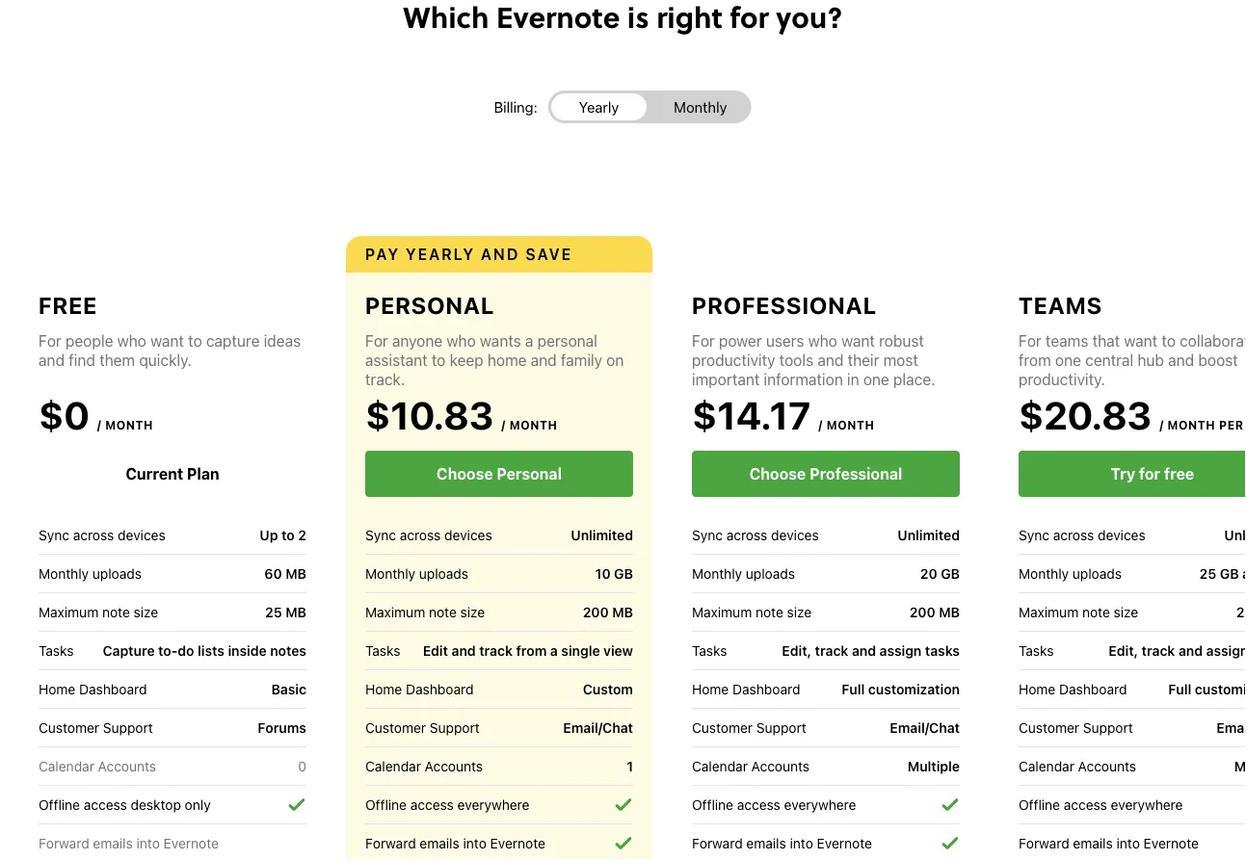 Task type: describe. For each thing, give the bounding box(es) containing it.
note for edit and track from a single view
[[429, 604, 457, 620]]

full customi
[[1168, 682, 1246, 698]]

mb for edit and track from a single view
[[612, 605, 633, 620]]

for people who want to capture ideas and find them quickly.
[[39, 332, 301, 370]]

full for full customization
[[842, 682, 865, 698]]

customer for edit, track and assign tasks
[[692, 720, 753, 736]]

full for full customi
[[1168, 682, 1192, 698]]

personal
[[537, 332, 598, 350]]

edit, for edit, track and assign
[[1109, 643, 1138, 659]]

notes
[[270, 643, 307, 659]]

sync across devices for edit and track from a single view
[[365, 527, 492, 543]]

$20.83 / month per 
[[1019, 393, 1246, 438]]

uploads for edit and track from a single view
[[419, 566, 468, 582]]

choose for choose personal
[[437, 465, 493, 483]]

who for personal
[[447, 332, 476, 350]]

2 into from the left
[[463, 836, 487, 852]]

2 forward emails into evernote from the left
[[365, 836, 546, 852]]

for for free
[[39, 332, 61, 350]]

home
[[488, 351, 527, 370]]

from
[[516, 643, 547, 659]]

monthly uploads for edit, track and assign
[[1019, 566, 1122, 582]]

customi
[[1195, 682, 1246, 698]]

uploads for edit, track and assign tasks
[[746, 566, 795, 582]]

25 for 25 mb
[[265, 605, 282, 620]]

200 for 10
[[583, 605, 609, 620]]

offline access everywhere for edit,
[[692, 797, 856, 813]]

tasks for edit, track and assign
[[1019, 643, 1054, 659]]

calendar for edit, track and assign tasks
[[692, 759, 748, 774]]

home dashboard for edit, track and assign tasks
[[692, 681, 800, 697]]

monthly for edit, track and assign tasks
[[692, 566, 742, 582]]

$20.83
[[1019, 393, 1152, 438]]

capture to-do lists inside notes
[[103, 643, 307, 659]]

choose professional button
[[692, 451, 960, 497]]

full customization
[[842, 682, 960, 698]]

robust
[[879, 332, 924, 350]]

information
[[764, 371, 843, 389]]

monthly uploads for edit and track from a single view
[[365, 566, 468, 582]]

edit, for edit, track and assign tasks
[[782, 643, 812, 659]]

yearly
[[406, 245, 475, 264]]

edit, track and assign tasks
[[782, 643, 960, 659]]

people
[[65, 332, 113, 350]]

assign for 200 mb
[[880, 643, 922, 659]]

calendar for edit and track from a single view
[[365, 759, 421, 774]]

plan
[[187, 465, 219, 483]]

dashboard for capture to-do lists inside notes
[[79, 681, 147, 697]]

track.
[[365, 371, 405, 389]]

ideas
[[264, 332, 301, 350]]

devices for edit, track and assign
[[1098, 527, 1146, 543]]

4 access from the left
[[1064, 797, 1107, 813]]

note for edit, track and assign
[[1082, 604, 1110, 620]]

for
[[1139, 465, 1161, 483]]

25 mb
[[265, 605, 307, 620]]

to inside 'for teams that want to collaborat'
[[1162, 332, 1176, 350]]

month for $0
[[105, 418, 153, 432]]

60 mb
[[264, 566, 307, 582]]

calendar for edit, track and assign
[[1019, 759, 1075, 774]]

their
[[848, 351, 879, 370]]

keep
[[450, 351, 484, 370]]

dashboard for edit, track and assign tasks
[[733, 681, 800, 697]]

to inside the for people who want to capture ideas and find them quickly.
[[188, 332, 202, 350]]

forums
[[258, 720, 307, 736]]

wants
[[480, 332, 521, 350]]

capture
[[206, 332, 260, 350]]

size for edit, track and assign tasks
[[787, 604, 812, 620]]

to-
[[158, 643, 178, 659]]

maximum note size for edit, track and assign tasks
[[692, 604, 812, 620]]

unli
[[1224, 527, 1246, 543]]

collaborat
[[1180, 332, 1246, 350]]

users
[[766, 332, 804, 350]]

20 gb
[[920, 566, 960, 582]]

20 for 20 gb
[[920, 566, 937, 582]]

emai
[[1217, 720, 1246, 736]]

dashboard for edit and track from a single view
[[406, 681, 474, 697]]

most
[[883, 351, 918, 370]]

calendar accounts for edit, track and assign
[[1019, 759, 1136, 774]]

important
[[692, 371, 760, 389]]

tasks
[[925, 643, 960, 659]]

sync across devices for edit, track and assign tasks
[[692, 527, 819, 543]]

2 forward from the left
[[365, 836, 416, 852]]

accounts for edit, track and assign tasks
[[751, 759, 810, 774]]

home dashboard for capture to-do lists inside notes
[[39, 681, 147, 697]]

yearly
[[579, 99, 619, 115]]

offline for edit,
[[692, 797, 734, 813]]

gb for 20 gb
[[941, 566, 960, 582]]

inside
[[228, 643, 267, 659]]

teams
[[1019, 292, 1103, 319]]

monthly uploads for edit, track and assign tasks
[[692, 566, 795, 582]]

3 evernote from the left
[[817, 836, 872, 852]]

choose for choose professional
[[750, 465, 806, 483]]

customer for edit and track from a single view
[[365, 720, 426, 736]]

maximum for edit and track from a single view
[[365, 604, 425, 620]]

1 forward emails into evernote from the left
[[39, 836, 219, 852]]

across for capture to-do lists inside notes
[[73, 527, 114, 543]]

monthly for capture to-do lists inside notes
[[39, 566, 89, 582]]

3 forward emails into evernote from the left
[[692, 836, 872, 852]]

offline for edit
[[365, 797, 407, 813]]

maximum note size for edit, track and assign
[[1019, 604, 1138, 620]]

choose personal
[[437, 465, 562, 483]]

4 into from the left
[[1117, 836, 1140, 852]]

mb for capture to-do lists inside notes
[[286, 605, 307, 620]]

email/chat for multiple
[[890, 720, 960, 736]]

customer support for capture to-do lists inside notes
[[39, 720, 153, 736]]

1 forward from the left
[[39, 836, 89, 852]]

find
[[69, 351, 95, 370]]

2
[[298, 527, 307, 543]]

accounts for capture to-do lists inside notes
[[98, 759, 156, 774]]

personal
[[497, 465, 562, 483]]

one
[[863, 371, 889, 389]]

10 gb
[[595, 566, 633, 582]]

in
[[847, 371, 859, 389]]

support for capture to-do lists inside notes
[[103, 720, 153, 736]]

200 mb for 20
[[910, 605, 960, 620]]

/ for $20.83
[[1160, 418, 1164, 432]]

2 emails from the left
[[420, 836, 460, 852]]

anyone
[[392, 332, 443, 350]]

4 forward emails into evernote from the left
[[1019, 836, 1199, 852]]

do
[[178, 643, 194, 659]]

edit, track and assign
[[1109, 643, 1246, 659]]

home for edit, track and assign tasks
[[692, 681, 729, 697]]

professional
[[810, 465, 902, 483]]

customer support for edit and track from a single view
[[365, 720, 480, 736]]

choose professional
[[750, 465, 902, 483]]

edit
[[423, 643, 448, 659]]

desktop
[[131, 797, 181, 813]]

access for capture to-do lists inside notes
[[84, 797, 127, 813]]

a for personal
[[525, 332, 533, 350]]

across for edit, track and assign
[[1053, 527, 1094, 543]]

60
[[264, 566, 282, 582]]

3 into from the left
[[790, 836, 813, 852]]

home for edit, track and assign
[[1019, 681, 1056, 697]]

note for edit, track and assign tasks
[[756, 604, 783, 620]]

capture
[[103, 643, 155, 659]]

0
[[298, 759, 307, 775]]

for power users who want robust productivity tools and their most important information in one place.
[[692, 332, 936, 389]]

access for edit and track from a single view
[[410, 797, 454, 813]]

free
[[1164, 465, 1194, 483]]

pay
[[365, 245, 400, 264]]

support for edit and track from a single view
[[430, 720, 480, 736]]

$10.83
[[365, 393, 494, 438]]

tasks for edit, track and assign tasks
[[692, 643, 727, 659]]

3 forward from the left
[[692, 836, 743, 852]]

per
[[1219, 418, 1244, 432]]

mb for edit, track and assign tasks
[[939, 605, 960, 620]]

accounts for edit, track and assign
[[1078, 759, 1136, 774]]

maximum for capture to-do lists inside notes
[[39, 604, 99, 620]]

and inside for power users who want robust productivity tools and their most important information in one place.
[[818, 351, 844, 370]]

offline access desktop only
[[39, 797, 211, 813]]

tools
[[779, 351, 814, 370]]

home for capture to-do lists inside notes
[[39, 681, 75, 697]]

and up full customization
[[852, 643, 876, 659]]

them
[[99, 351, 135, 370]]

that
[[1093, 332, 1120, 350]]



Task type: vqa. For each thing, say whether or not it's contained in the screenshot.


Task type: locate. For each thing, give the bounding box(es) containing it.
1 horizontal spatial email/chat
[[890, 720, 960, 736]]

tasks for capture to-do lists inside notes
[[39, 643, 74, 659]]

tasks for edit and track from a single view
[[365, 643, 400, 659]]

200
[[583, 605, 609, 620], [910, 605, 936, 620]]

0 horizontal spatial 200 mb
[[583, 605, 633, 620]]

4 home dashboard from the left
[[1019, 681, 1127, 697]]

for left teams
[[1019, 332, 1042, 350]]

0 horizontal spatial 20
[[920, 566, 937, 582]]

email/chat
[[563, 720, 633, 736], [890, 720, 960, 736]]

assign up full customization
[[880, 643, 922, 659]]

maximum note size for capture to-do lists inside notes
[[39, 604, 158, 620]]

0 horizontal spatial 200
[[583, 605, 609, 620]]

monthly for edit, track and assign
[[1019, 566, 1069, 582]]

2 devices from the left
[[444, 527, 492, 543]]

devices for edit, track and assign tasks
[[771, 527, 819, 543]]

1 horizontal spatial full
[[1168, 682, 1192, 698]]

1 dashboard from the left
[[79, 681, 147, 697]]

2 want from the left
[[842, 332, 875, 350]]

sync across devices down choose personal
[[365, 527, 492, 543]]

want up 'quickly.'
[[150, 332, 184, 350]]

track for edit, track and assign tasks
[[815, 643, 849, 659]]

2 choose from the left
[[750, 465, 806, 483]]

forward
[[39, 836, 89, 852], [365, 836, 416, 852], [692, 836, 743, 852], [1019, 836, 1070, 852]]

1 horizontal spatial want
[[842, 332, 875, 350]]

save
[[526, 245, 573, 264]]

2 horizontal spatial who
[[808, 332, 837, 350]]

choose personal button
[[365, 451, 633, 497]]

2 offline from the left
[[365, 797, 407, 813]]

$10.83 / month
[[365, 393, 558, 438]]

1 horizontal spatial 200
[[910, 605, 936, 620]]

0 horizontal spatial choose
[[437, 465, 493, 483]]

want inside the for people who want to capture ideas and find them quickly.
[[150, 332, 184, 350]]

200 down 20 gb
[[910, 605, 936, 620]]

and left 'their' at the top of page
[[818, 351, 844, 370]]

devices down try
[[1098, 527, 1146, 543]]

tasks left the capture on the left
[[39, 643, 74, 659]]

devices for capture to-do lists inside notes
[[118, 527, 165, 543]]

/ inside $0 / month
[[97, 418, 102, 432]]

note for capture to-do lists inside notes
[[102, 604, 130, 620]]

20
[[920, 566, 937, 582], [1236, 605, 1246, 620]]

home dashboard for edit and track from a single view
[[365, 681, 474, 697]]

/ for $10.83
[[502, 418, 506, 432]]

and
[[39, 351, 65, 370], [531, 351, 557, 370], [818, 351, 844, 370], [452, 643, 476, 659], [852, 643, 876, 659], [1179, 643, 1203, 659]]

customer for edit, track and assign
[[1019, 720, 1080, 736]]

3 maximum note size from the left
[[692, 604, 812, 620]]

1 horizontal spatial a
[[550, 643, 558, 659]]

2 month from the left
[[510, 418, 558, 432]]

mb up notes
[[286, 605, 307, 620]]

1 horizontal spatial who
[[447, 332, 476, 350]]

for teams that want to collaborat
[[1019, 332, 1246, 389]]

customer support
[[39, 720, 153, 736], [365, 720, 480, 736], [692, 720, 807, 736], [1019, 720, 1133, 736]]

access for edit, track and assign tasks
[[737, 797, 781, 813]]

everywhere for multiple
[[784, 797, 856, 813]]

4 home from the left
[[1019, 681, 1056, 697]]

2 email/chat from the left
[[890, 720, 960, 736]]

20 for 20
[[1236, 605, 1246, 620]]

for for personal
[[365, 332, 388, 350]]

devices down 'current'
[[118, 527, 165, 543]]

1 calendar from the left
[[39, 759, 94, 774]]

/ right $0
[[97, 418, 102, 432]]

2 sync from the left
[[365, 527, 396, 543]]

3 / from the left
[[819, 418, 823, 432]]

and right edit
[[452, 643, 476, 659]]

2 unlimited from the left
[[898, 527, 960, 543]]

calendar for capture to-do lists inside notes
[[39, 759, 94, 774]]

1 calendar accounts from the left
[[39, 759, 156, 774]]

who inside the for people who want to capture ideas and find them quickly.
[[117, 332, 146, 350]]

/ down information
[[819, 418, 823, 432]]

2 everywhere from the left
[[784, 797, 856, 813]]

sync for edit, track and assign tasks
[[692, 527, 723, 543]]

month inside the $14.17 / month
[[827, 418, 875, 432]]

monthly
[[674, 99, 727, 115], [39, 566, 89, 582], [365, 566, 416, 582], [692, 566, 742, 582], [1019, 566, 1069, 582]]

for anyone who wants a personal assistant to keep home and family on track.
[[365, 332, 624, 389]]

3 calendar accounts from the left
[[692, 759, 810, 774]]

free
[[39, 292, 98, 319]]

2 vertical spatial a
[[550, 643, 558, 659]]

4 maximum from the left
[[1019, 604, 1079, 620]]

for inside for anyone who wants a personal assistant to keep home and family on track.
[[365, 332, 388, 350]]

for for professional
[[692, 332, 715, 350]]

month left the per
[[1168, 418, 1216, 432]]

1 note from the left
[[102, 604, 130, 620]]

size
[[134, 604, 158, 620], [460, 604, 485, 620], [787, 604, 812, 620], [1114, 604, 1138, 620]]

0 horizontal spatial want
[[150, 332, 184, 350]]

2 / from the left
[[502, 418, 506, 432]]

4 sync across devices from the left
[[1019, 527, 1146, 543]]

sync for edit and track from a single view
[[365, 527, 396, 543]]

customer for capture to-do lists inside notes
[[39, 720, 99, 736]]

4 emails from the left
[[1073, 836, 1113, 852]]

offline access everywhere
[[365, 797, 530, 813], [692, 797, 856, 813], [1019, 797, 1183, 813]]

personal
[[365, 292, 495, 319]]

across for edit and track from a single view
[[400, 527, 441, 543]]

tasks right view
[[692, 643, 727, 659]]

teams
[[1046, 332, 1089, 350]]

2 full from the left
[[1168, 682, 1192, 698]]

1 horizontal spatial assign
[[1206, 643, 1246, 659]]

/ for $0
[[97, 418, 102, 432]]

3 track from the left
[[1142, 643, 1175, 659]]

0 horizontal spatial email/chat
[[563, 720, 633, 736]]

mb up view
[[612, 605, 633, 620]]

1 horizontal spatial 25
[[1200, 566, 1217, 582]]

3 customer from the left
[[692, 720, 753, 736]]

/ up choose personal button
[[502, 418, 506, 432]]

for inside the for people who want to capture ideas and find them quickly.
[[39, 332, 61, 350]]

for up assistant at the top left of page
[[365, 332, 388, 350]]

4 uploads from the left
[[1073, 566, 1122, 582]]

unlimited for 20 gb
[[898, 527, 960, 543]]

sync across devices for capture to-do lists inside notes
[[39, 527, 165, 543]]

only
[[185, 797, 211, 813]]

10
[[595, 566, 611, 582]]

for inside for power users who want robust productivity tools and their most important information in one place.
[[692, 332, 715, 350]]

1 month from the left
[[105, 418, 153, 432]]

3 access from the left
[[737, 797, 781, 813]]

1 for from the left
[[39, 332, 61, 350]]

and left find
[[39, 351, 65, 370]]

assistant
[[365, 351, 428, 370]]

assign up customi
[[1206, 643, 1246, 659]]

3 customer support from the left
[[692, 720, 807, 736]]

0 horizontal spatial full
[[842, 682, 865, 698]]

into
[[136, 836, 160, 852], [463, 836, 487, 852], [790, 836, 813, 852], [1117, 836, 1140, 852]]

size up edit, track and assign tasks
[[787, 604, 812, 620]]

to up 'quickly.'
[[188, 332, 202, 350]]

mb right 60
[[286, 566, 307, 582]]

a down unli
[[1243, 566, 1246, 582]]

4 devices from the left
[[1098, 527, 1146, 543]]

sync
[[39, 527, 69, 543], [365, 527, 396, 543], [692, 527, 723, 543], [1019, 527, 1050, 543]]

multiple
[[908, 759, 960, 775]]

up to 2
[[260, 527, 307, 543]]

sync across devices down 'current'
[[39, 527, 165, 543]]

200 mb down 20 gb
[[910, 605, 960, 620]]

4 calendar from the left
[[1019, 759, 1075, 774]]

/ for $14.17
[[819, 418, 823, 432]]

who up keep
[[447, 332, 476, 350]]

4 forward from the left
[[1019, 836, 1070, 852]]

size for capture to-do lists inside notes
[[134, 604, 158, 620]]

calendar
[[39, 759, 94, 774], [365, 759, 421, 774], [692, 759, 748, 774], [1019, 759, 1075, 774]]

gb down unli
[[1220, 566, 1239, 582]]

to left keep
[[432, 351, 446, 370]]

/ inside $10.83 / month
[[502, 418, 506, 432]]

monthly for edit and track from a single view
[[365, 566, 416, 582]]

1 offline access everywhere from the left
[[365, 797, 530, 813]]

0 horizontal spatial unlimited
[[571, 527, 633, 543]]

for left people
[[39, 332, 61, 350]]

quickly.
[[139, 351, 192, 370]]

0 horizontal spatial 25
[[265, 605, 282, 620]]

3 want from the left
[[1124, 332, 1158, 350]]

custom
[[583, 682, 633, 698]]

view
[[604, 643, 633, 659]]

who up them
[[117, 332, 146, 350]]

0 horizontal spatial offline access everywhere
[[365, 797, 530, 813]]

everywhere for 1
[[457, 797, 530, 813]]

2 evernote from the left
[[490, 836, 546, 852]]

who
[[117, 332, 146, 350], [447, 332, 476, 350], [808, 332, 837, 350]]

want inside 'for teams that want to collaborat'
[[1124, 332, 1158, 350]]

2 calendar from the left
[[365, 759, 421, 774]]

3 home from the left
[[692, 681, 729, 697]]

2 horizontal spatial everywhere
[[1111, 797, 1183, 813]]

25 gb a
[[1200, 566, 1246, 582]]

forward emails into evernote
[[39, 836, 219, 852], [365, 836, 546, 852], [692, 836, 872, 852], [1019, 836, 1199, 852]]

2 uploads from the left
[[419, 566, 468, 582]]

full down edit, track and assign tasks
[[842, 682, 865, 698]]

a for tasks
[[550, 643, 558, 659]]

1 across from the left
[[73, 527, 114, 543]]

place.
[[894, 371, 936, 389]]

1 access from the left
[[84, 797, 127, 813]]

200 mb down the 10
[[583, 605, 633, 620]]

mb
[[286, 566, 307, 582], [286, 605, 307, 620], [612, 605, 633, 620], [939, 605, 960, 620]]

4 accounts from the left
[[1078, 759, 1136, 774]]

month inside $20.83 / month per
[[1168, 418, 1216, 432]]

month for $10.83
[[510, 418, 558, 432]]

edit and track from a single view
[[423, 643, 633, 659]]

calendar accounts for edit, track and assign tasks
[[692, 759, 810, 774]]

for up the "productivity"
[[692, 332, 715, 350]]

want right that
[[1124, 332, 1158, 350]]

calendar accounts for edit and track from a single view
[[365, 759, 483, 774]]

professional
[[692, 292, 877, 319]]

2 assign from the left
[[1206, 643, 1246, 659]]

1 edit, from the left
[[782, 643, 812, 659]]

/ inside the $14.17 / month
[[819, 418, 823, 432]]

family
[[561, 351, 602, 370]]

monthly uploads
[[39, 566, 142, 582], [365, 566, 468, 582], [692, 566, 795, 582], [1019, 566, 1122, 582]]

current plan
[[126, 465, 219, 483]]

3 support from the left
[[756, 720, 807, 736]]

try for free
[[1111, 465, 1194, 483]]

1 home dashboard from the left
[[39, 681, 147, 697]]

who up tools
[[808, 332, 837, 350]]

3 offline from the left
[[692, 797, 734, 813]]

$14.17 / month
[[692, 393, 875, 438]]

and up full customi
[[1179, 643, 1203, 659]]

3 for from the left
[[692, 332, 715, 350]]

support for edit, track and assign
[[1083, 720, 1133, 736]]

devices down choose personal
[[444, 527, 492, 543]]

devices down choose professional
[[771, 527, 819, 543]]

2 horizontal spatial gb
[[1220, 566, 1239, 582]]

productivity
[[692, 351, 775, 370]]

1 horizontal spatial edit,
[[1109, 643, 1138, 659]]

unlimited up 20 gb
[[898, 527, 960, 543]]

1 horizontal spatial track
[[815, 643, 849, 659]]

0 horizontal spatial who
[[117, 332, 146, 350]]

4 offline from the left
[[1019, 797, 1060, 813]]

3 emails from the left
[[746, 836, 786, 852]]

2 200 from the left
[[910, 605, 936, 620]]

to left 2
[[282, 527, 295, 543]]

uploads for edit, track and assign
[[1073, 566, 1122, 582]]

2 maximum note size from the left
[[365, 604, 485, 620]]

3 monthly uploads from the left
[[692, 566, 795, 582]]

2 horizontal spatial track
[[1142, 643, 1175, 659]]

support for edit, track and assign tasks
[[756, 720, 807, 736]]

1 horizontal spatial choose
[[750, 465, 806, 483]]

and inside the for people who want to capture ideas and find them quickly.
[[39, 351, 65, 370]]

2 home from the left
[[365, 681, 402, 697]]

a inside for anyone who wants a personal assistant to keep home and family on track.
[[525, 332, 533, 350]]

1 vertical spatial 25
[[265, 605, 282, 620]]

25
[[1200, 566, 1217, 582], [265, 605, 282, 620]]

1 into from the left
[[136, 836, 160, 852]]

emails
[[93, 836, 133, 852], [420, 836, 460, 852], [746, 836, 786, 852], [1073, 836, 1113, 852]]

a right wants
[[525, 332, 533, 350]]

1 monthly uploads from the left
[[39, 566, 142, 582]]

0 horizontal spatial assign
[[880, 643, 922, 659]]

2 note from the left
[[429, 604, 457, 620]]

email/chat up multiple
[[890, 720, 960, 736]]

pay yearly and save
[[365, 245, 573, 264]]

maximum
[[39, 604, 99, 620], [365, 604, 425, 620], [692, 604, 752, 620], [1019, 604, 1079, 620]]

who inside for power users who want robust productivity tools and their most important information in one place.
[[808, 332, 837, 350]]

0 horizontal spatial track
[[479, 643, 513, 659]]

month up 'personal'
[[510, 418, 558, 432]]

basic
[[271, 682, 307, 698]]

gb
[[614, 566, 633, 582], [941, 566, 960, 582], [1220, 566, 1239, 582]]

25 down 60
[[265, 605, 282, 620]]

customization
[[868, 682, 960, 698]]

single
[[561, 643, 600, 659]]

2 home dashboard from the left
[[365, 681, 474, 697]]

want for teams
[[1124, 332, 1158, 350]]

4 evernote from the left
[[1144, 836, 1199, 852]]

2 tasks from the left
[[365, 643, 400, 659]]

1 accounts from the left
[[98, 759, 156, 774]]

month
[[105, 418, 153, 432], [510, 418, 558, 432], [827, 418, 875, 432], [1168, 418, 1216, 432]]

4 month from the left
[[1168, 418, 1216, 432]]

uploads for capture to-do lists inside notes
[[92, 566, 142, 582]]

home
[[39, 681, 75, 697], [365, 681, 402, 697], [692, 681, 729, 697], [1019, 681, 1056, 697]]

for for teams
[[1019, 332, 1042, 350]]

1 horizontal spatial unlimited
[[898, 527, 960, 543]]

$14.17
[[692, 393, 811, 438]]

choose inside button
[[437, 465, 493, 483]]

power
[[719, 332, 762, 350]]

want inside for power users who want robust productivity tools and their most important information in one place.
[[842, 332, 875, 350]]

20 down 25 gb a
[[1236, 605, 1246, 620]]

gb right the 10
[[614, 566, 633, 582]]

choose inside button
[[750, 465, 806, 483]]

0 horizontal spatial everywhere
[[457, 797, 530, 813]]

size up edit, track and assign
[[1114, 604, 1138, 620]]

3 dashboard from the left
[[733, 681, 800, 697]]

who for free
[[117, 332, 146, 350]]

1 support from the left
[[103, 720, 153, 736]]

0 horizontal spatial a
[[525, 332, 533, 350]]

1 customer support from the left
[[39, 720, 153, 736]]

4 for from the left
[[1019, 332, 1042, 350]]

track for edit, track and assign
[[1142, 643, 1175, 659]]

/ up try for free
[[1160, 418, 1164, 432]]

sync across devices for edit, track and assign
[[1019, 527, 1146, 543]]

1 horizontal spatial gb
[[941, 566, 960, 582]]

200 down the 10
[[583, 605, 609, 620]]

1 200 mb from the left
[[583, 605, 633, 620]]

1 horizontal spatial 200 mb
[[910, 605, 960, 620]]

1 who from the left
[[117, 332, 146, 350]]

4 tasks from the left
[[1019, 643, 1054, 659]]

1 track from the left
[[479, 643, 513, 659]]

want for free
[[150, 332, 184, 350]]

sync for capture to-do lists inside notes
[[39, 527, 69, 543]]

track up full customization
[[815, 643, 849, 659]]

1 horizontal spatial everywhere
[[784, 797, 856, 813]]

unlimited
[[571, 527, 633, 543], [898, 527, 960, 543]]

mb up tasks
[[939, 605, 960, 620]]

offline for capture
[[39, 797, 80, 813]]

1 email/chat from the left
[[563, 720, 633, 736]]

0 vertical spatial 20
[[920, 566, 937, 582]]

sync across devices down choose professional
[[692, 527, 819, 543]]

size for edit and track from a single view
[[460, 604, 485, 620]]

3 everywhere from the left
[[1111, 797, 1183, 813]]

4 note from the left
[[1082, 604, 1110, 620]]

1 tasks from the left
[[39, 643, 74, 659]]

maximum note size
[[39, 604, 158, 620], [365, 604, 485, 620], [692, 604, 812, 620], [1019, 604, 1138, 620]]

accounts
[[98, 759, 156, 774], [425, 759, 483, 774], [751, 759, 810, 774], [1078, 759, 1136, 774]]

choose
[[437, 465, 493, 483], [750, 465, 806, 483]]

sync for edit, track and assign
[[1019, 527, 1050, 543]]

1 horizontal spatial offline access everywhere
[[692, 797, 856, 813]]

3 calendar from the left
[[692, 759, 748, 774]]

unlimited for 10 gb
[[571, 527, 633, 543]]

2 who from the left
[[447, 332, 476, 350]]

track left from
[[479, 643, 513, 659]]

try
[[1111, 465, 1136, 483]]

1 200 from the left
[[583, 605, 609, 620]]

3 devices from the left
[[771, 527, 819, 543]]

/ inside $20.83 / month per
[[1160, 418, 1164, 432]]

accounts for edit and track from a single view
[[425, 759, 483, 774]]

and inside for anyone who wants a personal assistant to keep home and family on track.
[[531, 351, 557, 370]]

1 everywhere from the left
[[457, 797, 530, 813]]

1 gb from the left
[[614, 566, 633, 582]]

lists
[[198, 643, 224, 659]]

offline access everywhere for edit
[[365, 797, 530, 813]]

support
[[103, 720, 153, 736], [430, 720, 480, 736], [756, 720, 807, 736], [1083, 720, 1133, 736]]

2 horizontal spatial want
[[1124, 332, 1158, 350]]

access
[[84, 797, 127, 813], [410, 797, 454, 813], [737, 797, 781, 813], [1064, 797, 1107, 813]]

across for edit, track and assign tasks
[[726, 527, 767, 543]]

current plan button
[[39, 451, 307, 497]]

unlimited up the 10
[[571, 527, 633, 543]]

month inside $10.83 / month
[[510, 418, 558, 432]]

tasks
[[39, 643, 74, 659], [365, 643, 400, 659], [692, 643, 727, 659], [1019, 643, 1054, 659]]

a
[[525, 332, 533, 350], [1243, 566, 1246, 582], [550, 643, 558, 659]]

devices for edit and track from a single view
[[444, 527, 492, 543]]

2 support from the left
[[430, 720, 480, 736]]

2 customer from the left
[[365, 720, 426, 736]]

track up full customi
[[1142, 643, 1175, 659]]

billing:
[[494, 99, 538, 115]]

gb up tasks
[[941, 566, 960, 582]]

$0
[[39, 393, 89, 438]]

to inside for anyone who wants a personal assistant to keep home and family on track.
[[432, 351, 446, 370]]

assign
[[880, 643, 922, 659], [1206, 643, 1246, 659]]

choose down the $14.17 / month
[[750, 465, 806, 483]]

1 vertical spatial 20
[[1236, 605, 1246, 620]]

email/chat down custom
[[563, 720, 633, 736]]

25 for 25 gb a
[[1200, 566, 1217, 582]]

1 assign from the left
[[880, 643, 922, 659]]

and down personal
[[531, 351, 557, 370]]

1 vertical spatial a
[[1243, 566, 1246, 582]]

3 sync across devices from the left
[[692, 527, 819, 543]]

1 evernote from the left
[[163, 836, 219, 852]]

1 horizontal spatial 20
[[1236, 605, 1246, 620]]

full down edit, track and assign
[[1168, 682, 1192, 698]]

tasks left edit
[[365, 643, 400, 659]]

20 up tasks
[[920, 566, 937, 582]]

2 offline access everywhere from the left
[[692, 797, 856, 813]]

sync across devices down try
[[1019, 527, 1146, 543]]

3 offline access everywhere from the left
[[1019, 797, 1183, 813]]

current
[[126, 465, 183, 483]]

0 vertical spatial 25
[[1200, 566, 1217, 582]]

try for free button
[[1019, 451, 1246, 497]]

3 sync from the left
[[692, 527, 723, 543]]

gb for 10 gb
[[614, 566, 633, 582]]

month for $14.17
[[827, 418, 875, 432]]

month up 'current'
[[105, 418, 153, 432]]

25 up edit, track and assign
[[1200, 566, 1217, 582]]

edit,
[[782, 643, 812, 659], [1109, 643, 1138, 659]]

size up the capture on the left
[[134, 604, 158, 620]]

maximum for edit, track and assign
[[1019, 604, 1079, 620]]

choose down $10.83 / month
[[437, 465, 493, 483]]

0 horizontal spatial gb
[[614, 566, 633, 582]]

1
[[627, 759, 633, 775]]

0 horizontal spatial edit,
[[782, 643, 812, 659]]

for inside 'for teams that want to collaborat'
[[1019, 332, 1042, 350]]

3 across from the left
[[726, 527, 767, 543]]

customer support for edit, track and assign
[[1019, 720, 1133, 736]]

3 uploads from the left
[[746, 566, 795, 582]]

tasks right tasks
[[1019, 643, 1054, 659]]

maximum note size for edit and track from a single view
[[365, 604, 485, 620]]

assign for 20
[[1206, 643, 1246, 659]]

on
[[606, 351, 624, 370]]

2 horizontal spatial a
[[1243, 566, 1246, 582]]

3 gb from the left
[[1220, 566, 1239, 582]]

a right from
[[550, 643, 558, 659]]

month down in on the right of page
[[827, 418, 875, 432]]

1 maximum note size from the left
[[39, 604, 158, 620]]

evernote
[[163, 836, 219, 852], [490, 836, 546, 852], [817, 836, 872, 852], [1144, 836, 1199, 852]]

1 devices from the left
[[118, 527, 165, 543]]

size up edit and track from a single view
[[460, 604, 485, 620]]

2 dashboard from the left
[[406, 681, 474, 697]]

want up 'their' at the top of page
[[842, 332, 875, 350]]

0 vertical spatial a
[[525, 332, 533, 350]]

gb for 25 gb a
[[1220, 566, 1239, 582]]

calendar accounts
[[39, 759, 156, 774], [365, 759, 483, 774], [692, 759, 810, 774], [1019, 759, 1136, 774]]

1 unlimited from the left
[[571, 527, 633, 543]]

to left collaborat
[[1162, 332, 1176, 350]]

customer support for edit, track and assign tasks
[[692, 720, 807, 736]]

maximum for edit, track and assign tasks
[[692, 604, 752, 620]]

month inside $0 / month
[[105, 418, 153, 432]]

who inside for anyone who wants a personal assistant to keep home and family on track.
[[447, 332, 476, 350]]

1 emails from the left
[[93, 836, 133, 852]]

2 horizontal spatial offline access everywhere
[[1019, 797, 1183, 813]]

2 track from the left
[[815, 643, 849, 659]]



